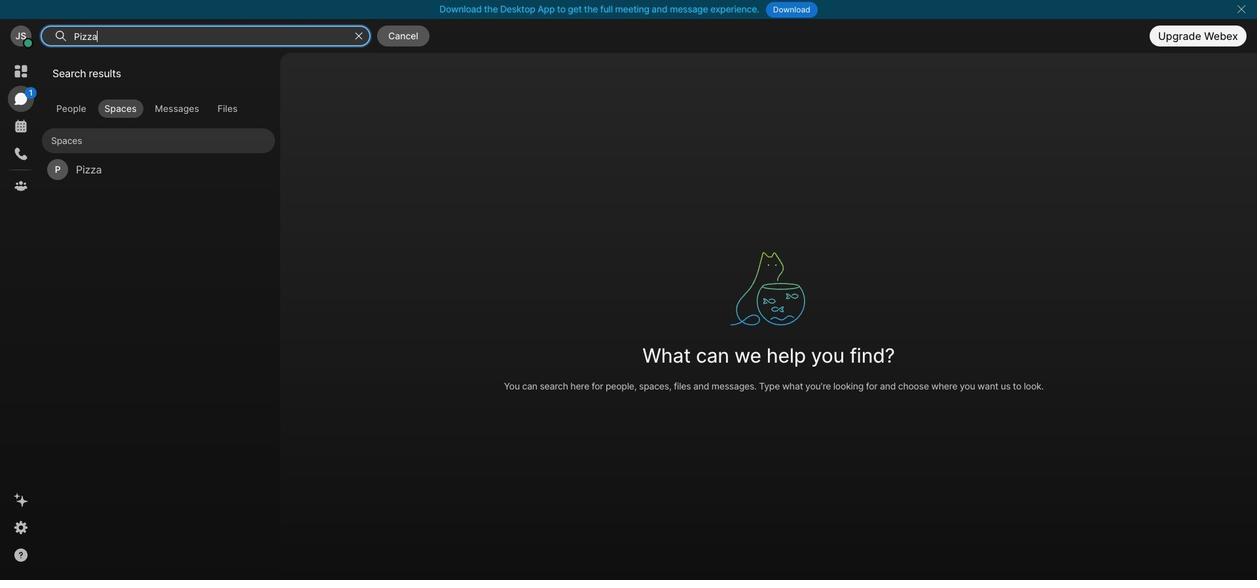 Task type: locate. For each thing, give the bounding box(es) containing it.
navigation
[[0, 53, 42, 580]]

group
[[42, 99, 275, 118]]

cancel_16 image
[[1236, 4, 1247, 14]]

Search search field
[[73, 28, 349, 45]]

list
[[42, 123, 275, 186]]

webex tab list
[[8, 58, 37, 199]]

pizza list item
[[42, 153, 275, 186]]



Task type: vqa. For each thing, say whether or not it's contained in the screenshot.
Creation element
no



